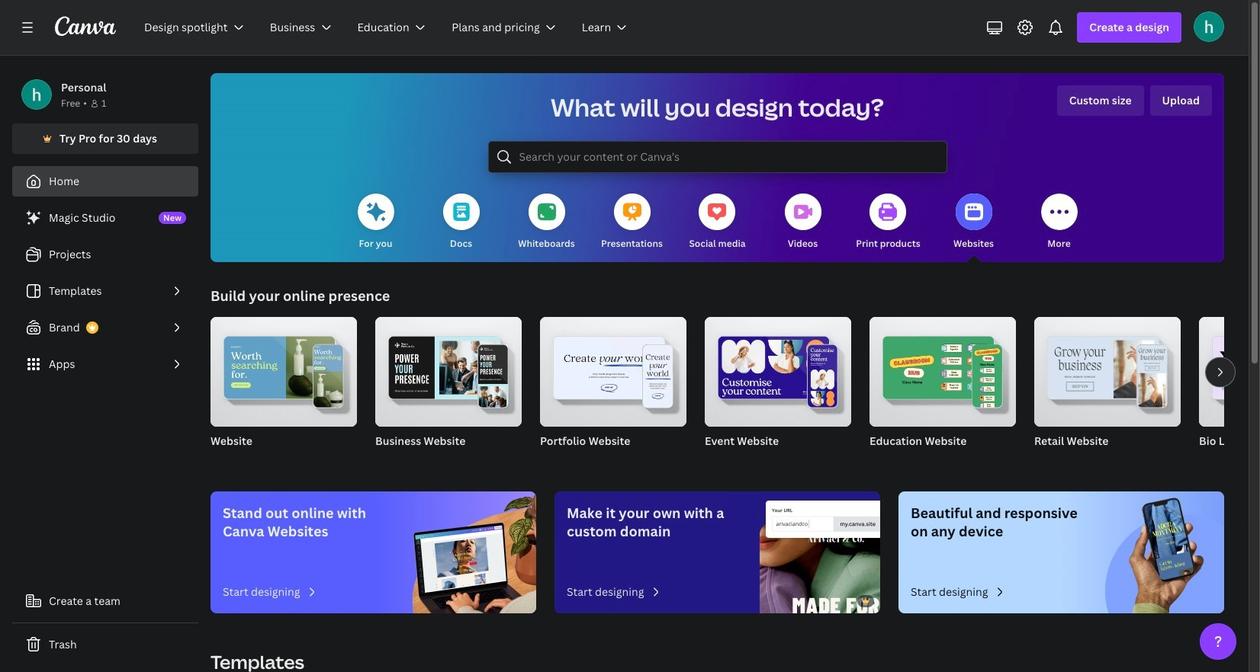 Task type: describe. For each thing, give the bounding box(es) containing it.
Search search field
[[519, 143, 916, 172]]

top level navigation element
[[134, 12, 643, 43]]



Task type: locate. For each thing, give the bounding box(es) containing it.
howard image
[[1194, 11, 1224, 42]]

list
[[12, 203, 198, 380]]

group
[[211, 317, 357, 468], [211, 317, 357, 427], [375, 317, 522, 468], [375, 317, 522, 427], [540, 317, 686, 468], [540, 317, 686, 427], [705, 317, 851, 468], [705, 317, 851, 427], [870, 317, 1016, 468], [1034, 317, 1181, 468], [1199, 317, 1260, 468]]

None search field
[[489, 142, 946, 172]]



Task type: vqa. For each thing, say whether or not it's contained in the screenshot.
'list'
yes



